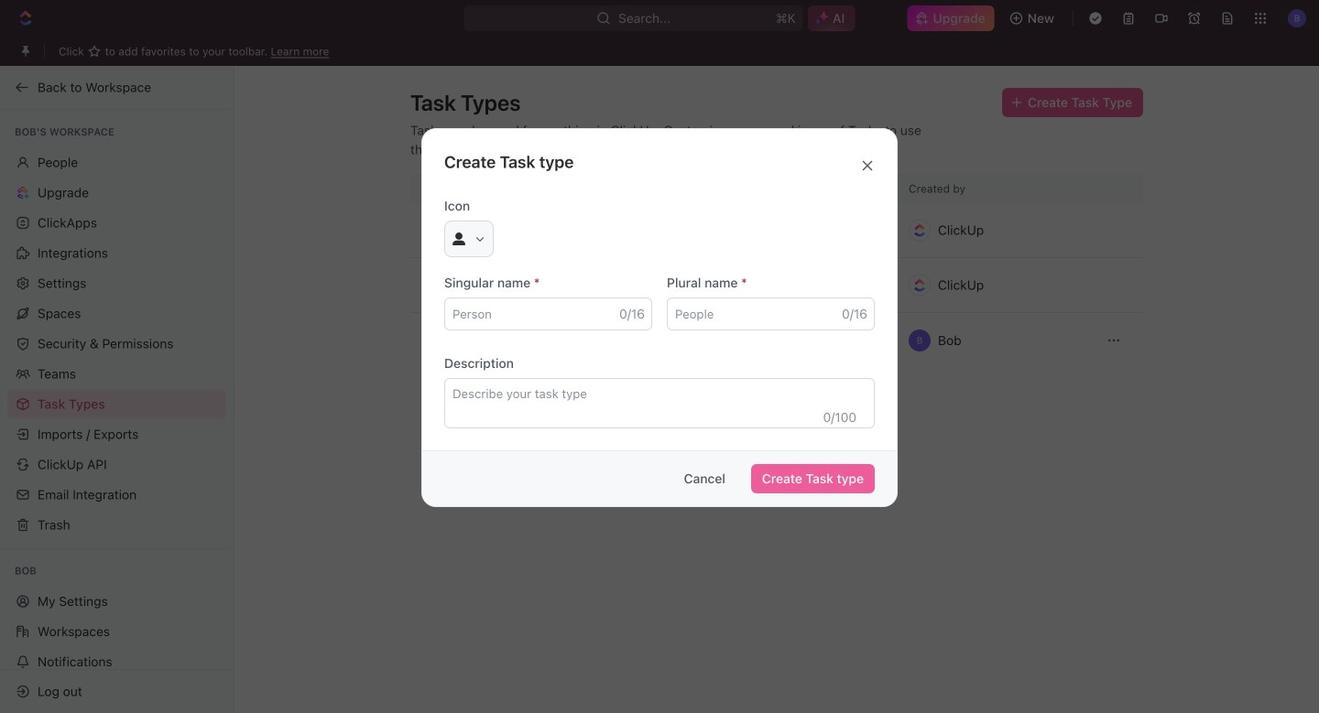 Task type: describe. For each thing, give the bounding box(es) containing it.
address book image
[[422, 332, 440, 350]]

People field
[[667, 298, 875, 331]]



Task type: vqa. For each thing, say whether or not it's contained in the screenshot.
COMPLETED
no



Task type: locate. For each thing, give the bounding box(es) containing it.
Person field
[[445, 298, 653, 331]]

user large image
[[453, 233, 466, 245]]

Describe your task type text field
[[445, 379, 875, 429]]



